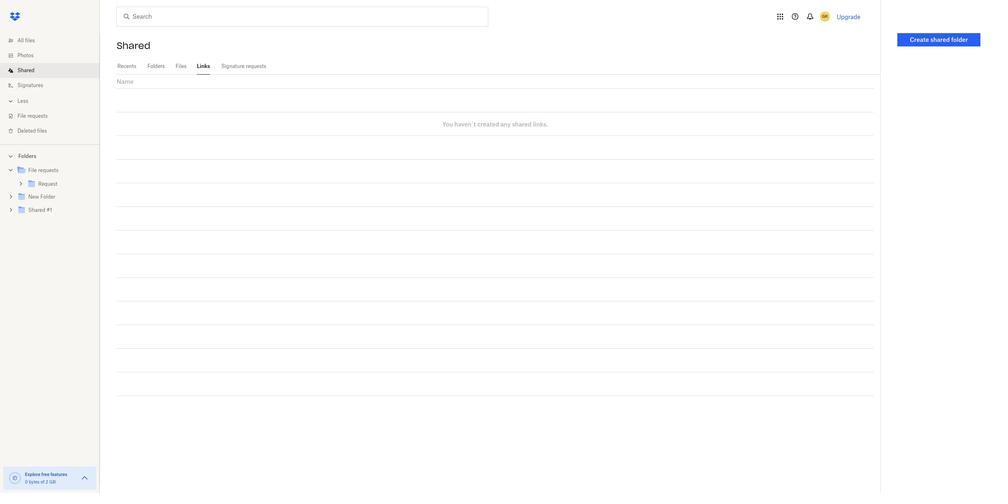 Task type: locate. For each thing, give the bounding box(es) containing it.
1 horizontal spatial files
[[37, 128, 47, 134]]

file requests link
[[7, 109, 100, 124], [17, 165, 93, 177]]

shared inside list item
[[17, 67, 34, 74]]

1 horizontal spatial folders
[[147, 63, 165, 69]]

files right all
[[25, 37, 35, 44]]

0 horizontal spatial files
[[25, 37, 35, 44]]

group
[[0, 162, 100, 223]]

0 vertical spatial file requests
[[17, 113, 48, 119]]

less image
[[7, 97, 15, 106]]

requests up deleted files at the top left of the page
[[27, 113, 48, 119]]

photos
[[17, 52, 34, 59]]

deleted files link
[[7, 124, 100, 139]]

1 vertical spatial shared
[[17, 67, 34, 74]]

file requests up request
[[28, 167, 58, 174]]

2 vertical spatial requests
[[38, 167, 58, 174]]

1 horizontal spatial file
[[28, 167, 37, 174]]

folders inside folders link
[[147, 63, 165, 69]]

files
[[25, 37, 35, 44], [37, 128, 47, 134]]

recents
[[117, 63, 136, 69]]

of
[[41, 480, 44, 485]]

folders left files
[[147, 63, 165, 69]]

file requests up deleted files at the top left of the page
[[17, 113, 48, 119]]

1 vertical spatial file requests link
[[17, 165, 93, 177]]

file inside group
[[28, 167, 37, 174]]

file
[[17, 113, 26, 119], [28, 167, 37, 174]]

0 vertical spatial file
[[17, 113, 26, 119]]

file down "less"
[[17, 113, 26, 119]]

0 vertical spatial files
[[25, 37, 35, 44]]

1 vertical spatial shared
[[512, 121, 532, 128]]

shared down photos
[[17, 67, 34, 74]]

file requests link up request link
[[17, 165, 93, 177]]

free
[[41, 473, 49, 478]]

shared left "folder"
[[931, 36, 950, 43]]

1 vertical spatial requests
[[27, 113, 48, 119]]

name
[[117, 78, 134, 85]]

file requests
[[17, 113, 48, 119], [28, 167, 58, 174]]

new
[[28, 194, 39, 200]]

0
[[25, 480, 28, 485]]

upgrade
[[837, 13, 861, 20]]

tab list
[[117, 58, 881, 75]]

explore free features 0 bytes of 2 gb
[[25, 473, 67, 485]]

folder
[[40, 194, 55, 200]]

0 vertical spatial shared
[[931, 36, 950, 43]]

shared inside group
[[28, 207, 45, 214]]

0 horizontal spatial folders
[[18, 153, 36, 160]]

requests right "signature"
[[246, 63, 266, 69]]

1 vertical spatial file
[[28, 167, 37, 174]]

shared inside the create shared folder button
[[931, 36, 950, 43]]

less
[[17, 98, 28, 104]]

shared right any
[[512, 121, 532, 128]]

signature
[[221, 63, 245, 69]]

files for deleted files
[[37, 128, 47, 134]]

upgrade link
[[837, 13, 861, 20]]

all
[[17, 37, 24, 44]]

shared link
[[7, 63, 100, 78]]

0 vertical spatial requests
[[246, 63, 266, 69]]

shared
[[931, 36, 950, 43], [512, 121, 532, 128]]

shared
[[117, 40, 151, 52], [17, 67, 34, 74], [28, 207, 45, 214]]

shared left #1
[[28, 207, 45, 214]]

list
[[0, 28, 100, 145]]

folders link
[[147, 58, 165, 74]]

quota usage element
[[8, 472, 22, 486]]

requests up request
[[38, 167, 58, 174]]

0 vertical spatial folders
[[147, 63, 165, 69]]

files right deleted
[[37, 128, 47, 134]]

links
[[197, 63, 210, 69]]

all files
[[17, 37, 35, 44]]

files link
[[175, 58, 187, 74]]

requests inside tab list
[[246, 63, 266, 69]]

file requests link up deleted files at the top left of the page
[[7, 109, 100, 124]]

1 horizontal spatial shared
[[931, 36, 950, 43]]

gr button
[[819, 10, 832, 23]]

signature requests link
[[220, 58, 268, 74]]

1 vertical spatial folders
[[18, 153, 36, 160]]

0 horizontal spatial file
[[17, 113, 26, 119]]

shared #1 link
[[17, 205, 93, 216]]

2 vertical spatial shared
[[28, 207, 45, 214]]

0 vertical spatial shared
[[117, 40, 151, 52]]

create shared folder
[[910, 36, 968, 43]]

folders inside folders 'button'
[[18, 153, 36, 160]]

gr
[[822, 14, 828, 19]]

requests
[[246, 63, 266, 69], [27, 113, 48, 119], [38, 167, 58, 174]]

dropbox image
[[7, 8, 23, 25]]

file down folders 'button'
[[28, 167, 37, 174]]

file requests inside group
[[28, 167, 58, 174]]

Search in folder "Dropbox" text field
[[133, 12, 471, 21]]

files inside "link"
[[25, 37, 35, 44]]

folders down deleted
[[18, 153, 36, 160]]

explore
[[25, 473, 40, 478]]

shared up the recents link
[[117, 40, 151, 52]]

folders
[[147, 63, 165, 69], [18, 153, 36, 160]]

shared list item
[[0, 63, 100, 78]]

1 vertical spatial files
[[37, 128, 47, 134]]

1 vertical spatial file requests
[[28, 167, 58, 174]]

file requests inside list
[[17, 113, 48, 119]]



Task type: vqa. For each thing, say whether or not it's contained in the screenshot.
Default associated with Default access to folder uploads
no



Task type: describe. For each thing, give the bounding box(es) containing it.
files
[[176, 63, 187, 69]]

group containing file requests
[[0, 162, 100, 223]]

requests inside group
[[38, 167, 58, 174]]

request link
[[27, 179, 93, 190]]

tab list containing recents
[[117, 58, 881, 75]]

deleted files
[[17, 128, 47, 134]]

list containing all files
[[0, 28, 100, 145]]

features
[[50, 473, 67, 478]]

create
[[910, 36, 929, 43]]

created
[[477, 121, 499, 128]]

0 vertical spatial file requests link
[[7, 109, 100, 124]]

new folder
[[28, 194, 55, 200]]

bytes
[[29, 480, 40, 485]]

request
[[38, 181, 57, 187]]

#1
[[47, 207, 52, 214]]

2
[[46, 480, 48, 485]]

links link
[[197, 58, 210, 74]]

all files link
[[7, 33, 100, 48]]

folder
[[952, 36, 968, 43]]

you haven`t created any shared links.
[[443, 121, 548, 128]]

signatures link
[[7, 78, 100, 93]]

you
[[443, 121, 453, 128]]

requests inside list
[[27, 113, 48, 119]]

new folder link
[[17, 192, 93, 203]]

links.
[[533, 121, 548, 128]]

gb
[[49, 480, 56, 485]]

signature requests
[[221, 63, 266, 69]]

folders button
[[0, 150, 100, 162]]

recents link
[[117, 58, 137, 74]]

files for all files
[[25, 37, 35, 44]]

0 horizontal spatial shared
[[512, 121, 532, 128]]

photos link
[[7, 48, 100, 63]]

shared #1
[[28, 207, 52, 214]]

deleted
[[17, 128, 36, 134]]

haven`t
[[455, 121, 476, 128]]

create shared folder button
[[898, 33, 981, 47]]

any
[[501, 121, 511, 128]]

signatures
[[17, 82, 43, 88]]



